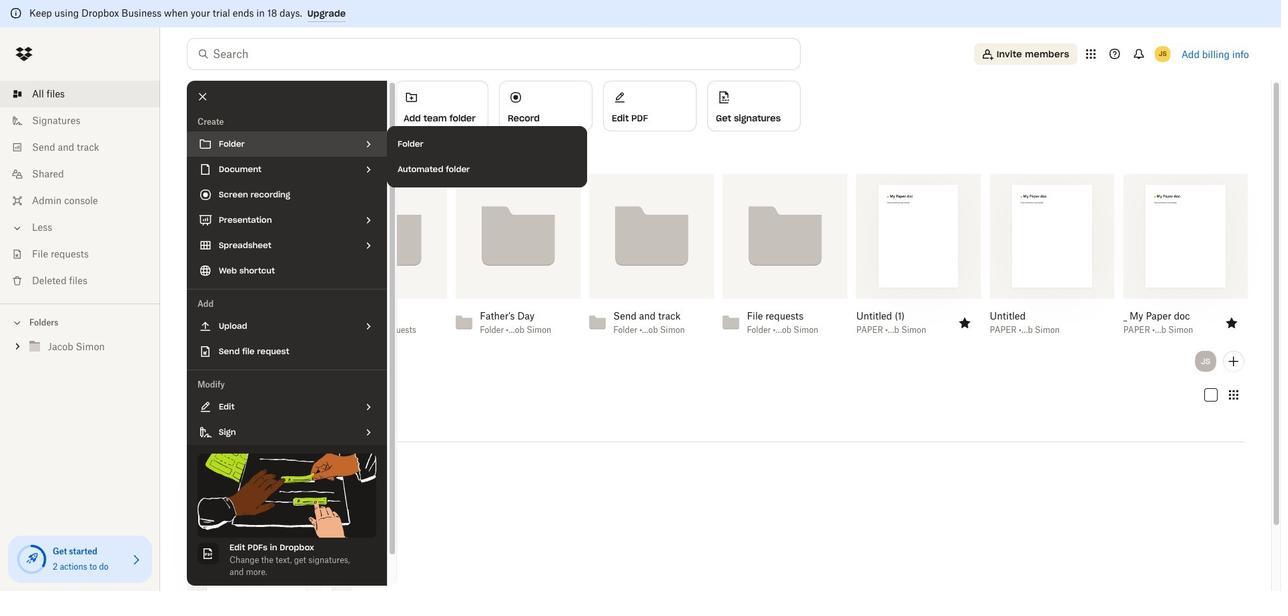 Task type: vqa. For each thing, say whether or not it's contained in the screenshot.
"to"
no



Task type: locate. For each thing, give the bounding box(es) containing it.
add team members image
[[1226, 353, 1242, 369]]

menu
[[187, 81, 397, 591], [387, 126, 587, 187]]

list item
[[0, 81, 160, 107]]

menu item
[[187, 131, 387, 157], [187, 157, 387, 182], [187, 182, 387, 208], [187, 208, 387, 233], [187, 233, 387, 258], [187, 258, 387, 284], [187, 314, 387, 339], [187, 339, 387, 364], [187, 394, 387, 420], [187, 420, 387, 445], [198, 538, 376, 591]]

alert
[[0, 0, 1281, 27]]

list
[[0, 73, 160, 304]]

close image
[[192, 85, 214, 108]]



Task type: describe. For each thing, give the bounding box(es) containing it.
team member folder, jacob simon row
[[187, 455, 351, 591]]

less image
[[11, 222, 24, 235]]

dropbox image
[[11, 41, 37, 67]]



